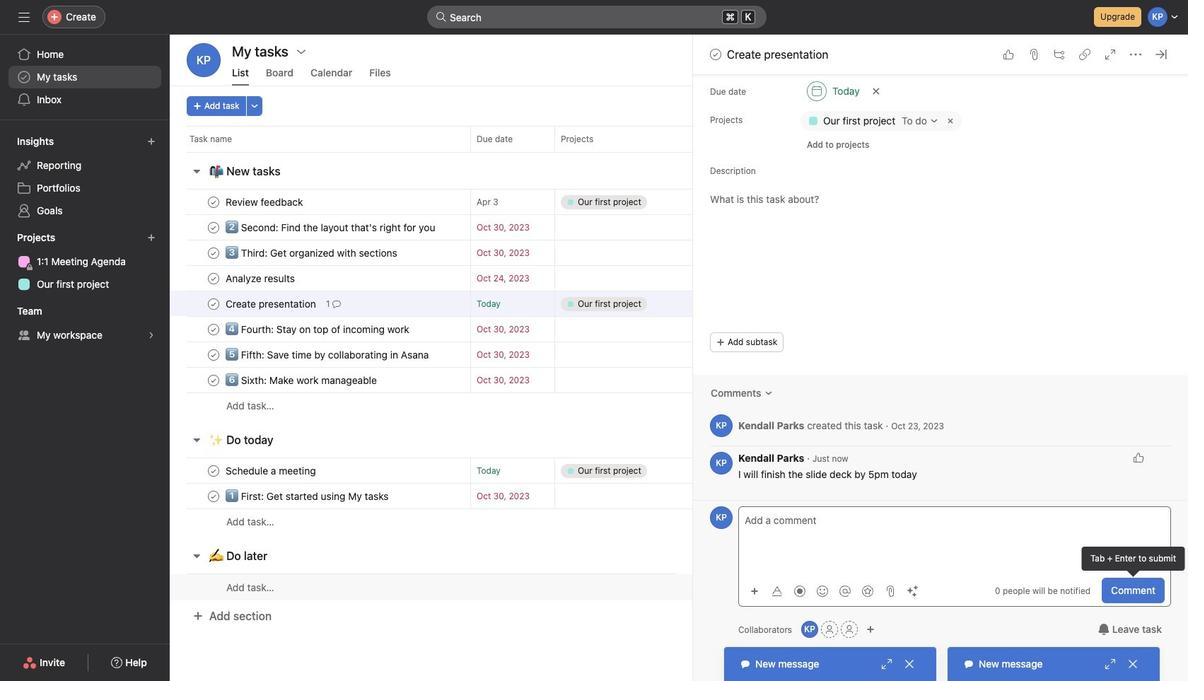 Task type: describe. For each thing, give the bounding box(es) containing it.
expand new message image for first close image from the right
[[1105, 659, 1116, 670]]

insights element
[[0, 129, 170, 225]]

more actions for this task image
[[1130, 49, 1142, 60]]

mark complete checkbox for analyze results cell
[[205, 270, 222, 287]]

mark complete image for mark complete checkbox within the 2️⃣ second: find the layout that's right for you cell
[[205, 219, 222, 236]]

projects element
[[0, 225, 170, 299]]

attachments: add a file to this task, create presentation image
[[1029, 49, 1040, 60]]

3️⃣ third: get organized with sections cell
[[170, 240, 470, 266]]

appreciations image
[[862, 585, 874, 597]]

analyze results cell
[[170, 265, 470, 291]]

mark complete checkbox for create presentation cell
[[205, 295, 222, 312]]

mark complete checkbox for task name text field inside the 6️⃣ sixth: make work manageable cell
[[205, 372, 222, 389]]

emoji image
[[817, 585, 828, 597]]

mark complete image inside 1️⃣ first: get started using my tasks cell
[[205, 488, 222, 505]]

copy task link image
[[1079, 49, 1091, 60]]

comments image
[[764, 389, 773, 398]]

hide sidebar image
[[18, 11, 30, 23]]

mark complete checkbox inside create presentation 'dialog'
[[707, 46, 724, 63]]

see details, my workspace image
[[147, 331, 156, 340]]

0 likes. click to like this task image
[[1003, 49, 1014, 60]]

task name text field for mark complete checkbox inside the analyze results cell
[[223, 271, 299, 285]]

linked projects for 4️⃣ fourth: stay on top of incoming work cell
[[555, 316, 696, 342]]

4️⃣ fourth: stay on top of incoming work cell
[[170, 316, 470, 342]]

linked projects for 5️⃣ fifth: save time by collaborating in asana cell
[[555, 342, 696, 368]]

task name text field for mark complete image within the review feedback cell
[[223, 195, 307, 209]]

collapse task list for this group image for review feedback cell
[[191, 166, 202, 177]]

mark complete checkbox for 3️⃣ third: get organized with sections cell
[[205, 244, 222, 261]]

linked projects for 1️⃣ first: get started using my tasks cell
[[555, 483, 696, 509]]

mark complete image for mark complete checkbox within the create presentation 'dialog'
[[707, 46, 724, 63]]

task name text field for mark complete checkbox within 4️⃣ fourth: stay on top of incoming work cell
[[223, 322, 414, 336]]

0 horizontal spatial add or remove collaborators image
[[802, 621, 819, 638]]

full screen image
[[1105, 49, 1116, 60]]

collapse task list for this group image for schedule a meeting cell
[[191, 434, 202, 446]]

mark complete image for mark complete checkbox within create presentation cell
[[205, 295, 222, 312]]

ai assist options (upgrade) image
[[908, 585, 919, 597]]

create presentation cell
[[170, 291, 470, 317]]

mark complete checkbox for task name text box inside 1️⃣ first: get started using my tasks cell
[[205, 488, 222, 505]]

6️⃣ sixth: make work manageable cell
[[170, 367, 470, 393]]

header ✍️ do later tree grid
[[170, 574, 959, 601]]

linked projects for 3️⃣ third: get organized with sections cell
[[555, 240, 696, 266]]

2 open user profile image from the top
[[710, 506, 733, 529]]

open user profile image
[[710, 415, 733, 437]]

mark complete image inside 5️⃣ fifth: save time by collaborating in asana cell
[[205, 346, 222, 363]]

header ✨ do today tree grid
[[170, 458, 959, 535]]

view profile settings image
[[187, 43, 221, 77]]

mark complete image for mark complete checkbox in the 3️⃣ third: get organized with sections cell
[[205, 244, 222, 261]]

formatting image
[[772, 585, 783, 597]]



Task type: vqa. For each thing, say whether or not it's contained in the screenshot.
Mark complete image for Schedule a meeting CELL
yes



Task type: locate. For each thing, give the bounding box(es) containing it.
2 vertical spatial mark complete checkbox
[[205, 488, 222, 505]]

task name text field inside schedule a meeting cell
[[223, 464, 320, 478]]

add or remove collaborators image down appreciations image
[[867, 625, 875, 634]]

show options image
[[296, 46, 307, 57]]

5 task name text field from the top
[[223, 489, 393, 503]]

mark complete image inside 4️⃣ fourth: stay on top of incoming work cell
[[205, 321, 222, 338]]

task name text field up 5️⃣ fifth: save time by collaborating in asana cell
[[223, 322, 414, 336]]

mark complete checkbox inside create presentation cell
[[205, 295, 222, 312]]

0 horizontal spatial close image
[[904, 659, 915, 670]]

3 task name text field from the top
[[223, 297, 320, 311]]

task name text field for mark complete image within the schedule a meeting cell
[[223, 464, 320, 478]]

1 mark complete image from the top
[[205, 193, 222, 210]]

attach a file or paste an image image
[[885, 585, 896, 597]]

global element
[[0, 35, 170, 120]]

6 mark complete image from the top
[[205, 462, 222, 479]]

linked projects for 2️⃣ second: find the layout that's right for you cell
[[555, 214, 696, 241]]

0 vertical spatial open user profile image
[[710, 452, 733, 475]]

task name text field inside 2️⃣ second: find the layout that's right for you cell
[[223, 220, 439, 234]]

1 horizontal spatial expand new message image
[[1105, 659, 1116, 670]]

5 mark complete image from the top
[[205, 346, 222, 363]]

mark complete checkbox inside 5️⃣ fifth: save time by collaborating in asana cell
[[205, 346, 222, 363]]

3 mark complete checkbox from the top
[[205, 488, 222, 505]]

Task name text field
[[223, 195, 307, 209], [223, 220, 439, 234], [223, 348, 433, 362], [223, 373, 381, 387], [223, 464, 320, 478]]

task name text field inside 3️⃣ third: get organized with sections cell
[[223, 246, 402, 260]]

1 mark complete checkbox from the top
[[205, 346, 222, 363]]

0 horizontal spatial expand new message image
[[881, 659, 893, 670]]

mark complete checkbox inside analyze results cell
[[205, 270, 222, 287]]

collapse task list for this group image
[[191, 166, 202, 177], [191, 434, 202, 446]]

mark complete image inside analyze results cell
[[205, 270, 222, 287]]

mark complete image for mark complete checkbox in schedule a meeting cell
[[205, 462, 222, 479]]

1 vertical spatial open user profile image
[[710, 506, 733, 529]]

mark complete image for mark complete checkbox within the review feedback cell
[[205, 193, 222, 210]]

task name text field inside 4️⃣ fourth: stay on top of incoming work cell
[[223, 322, 414, 336]]

open user profile image
[[710, 452, 733, 475], [710, 506, 733, 529]]

task name text field up 1️⃣ first: get started using my tasks cell
[[223, 464, 320, 478]]

2 close image from the left
[[1128, 659, 1139, 670]]

2 collapse task list for this group image from the top
[[191, 434, 202, 446]]

mark complete checkbox for schedule a meeting cell
[[205, 462, 222, 479]]

mark complete image for mark complete checkbox inside the analyze results cell
[[205, 270, 222, 287]]

mark complete checkbox inside 1️⃣ first: get started using my tasks cell
[[205, 488, 222, 505]]

task name text field for mark complete image inside 5️⃣ fifth: save time by collaborating in asana cell
[[223, 348, 433, 362]]

5️⃣ fifth: save time by collaborating in asana cell
[[170, 342, 470, 368]]

1 task name text field from the top
[[223, 246, 402, 260]]

task name text field inside review feedback cell
[[223, 195, 307, 209]]

task name text field inside create presentation cell
[[223, 297, 320, 311]]

task name text field for mark complete checkbox in the 3️⃣ third: get organized with sections cell
[[223, 246, 402, 260]]

mark complete image inside schedule a meeting cell
[[205, 462, 222, 479]]

1 horizontal spatial add or remove collaborators image
[[867, 625, 875, 634]]

mark complete checkbox for 2️⃣ second: find the layout that's right for you cell
[[205, 219, 222, 236]]

1 vertical spatial collapse task list for this group image
[[191, 434, 202, 446]]

insert an object image
[[751, 587, 759, 595]]

more actions image
[[250, 102, 259, 110]]

remove image
[[945, 115, 956, 127]]

mark complete image inside 2️⃣ second: find the layout that's right for you cell
[[205, 219, 222, 236]]

mark complete image
[[205, 193, 222, 210], [205, 219, 222, 236], [205, 244, 222, 261], [205, 295, 222, 312], [205, 346, 222, 363], [205, 462, 222, 479], [205, 488, 222, 505]]

1 horizontal spatial close image
[[1128, 659, 1139, 670]]

teams element
[[0, 299, 170, 349]]

task name text field inside 6️⃣ sixth: make work manageable cell
[[223, 373, 381, 387]]

task name text field down analyze results cell
[[223, 297, 320, 311]]

task name text field down 5️⃣ fifth: save time by collaborating in asana cell
[[223, 373, 381, 387]]

expand new message image
[[881, 659, 893, 670], [1105, 659, 1116, 670]]

mark complete checkbox inside 4️⃣ fourth: stay on top of incoming work cell
[[205, 321, 222, 338]]

add or remove collaborators image down 'record a video' icon
[[802, 621, 819, 638]]

mark complete image inside review feedback cell
[[205, 193, 222, 210]]

3 mark complete image from the top
[[205, 244, 222, 261]]

2 task name text field from the top
[[223, 271, 299, 285]]

close details image
[[1156, 49, 1167, 60]]

task name text field up 2️⃣ second: find the layout that's right for you cell
[[223, 195, 307, 209]]

record a video image
[[794, 585, 806, 597]]

4 task name text field from the top
[[223, 373, 381, 387]]

new insights image
[[147, 137, 156, 146]]

header 📬 new tasks tree grid
[[170, 189, 959, 419]]

mark complete image inside 6️⃣ sixth: make work manageable cell
[[205, 372, 222, 389]]

2 task name text field from the top
[[223, 220, 439, 234]]

1 collapse task list for this group image from the top
[[191, 166, 202, 177]]

task name text field up create presentation cell
[[223, 271, 299, 285]]

task name text field for mark complete image inside the 2️⃣ second: find the layout that's right for you cell
[[223, 220, 439, 234]]

Mark complete checkbox
[[205, 346, 222, 363], [205, 372, 222, 389], [205, 488, 222, 505]]

mark complete checkbox for review feedback cell
[[205, 193, 222, 210]]

0 likes. click to like this task comment image
[[1133, 452, 1145, 463]]

task name text field down review feedback cell
[[223, 220, 439, 234]]

add or remove collaborators image
[[802, 621, 819, 638], [867, 625, 875, 634]]

2️⃣ second: find the layout that's right for you cell
[[170, 214, 470, 241]]

task name text field for mark complete checkbox within create presentation cell
[[223, 297, 320, 311]]

1️⃣ first: get started using my tasks cell
[[170, 483, 470, 509]]

Mark complete checkbox
[[707, 46, 724, 63], [205, 193, 222, 210], [205, 219, 222, 236], [205, 244, 222, 261], [205, 270, 222, 287], [205, 295, 222, 312], [205, 321, 222, 338], [205, 462, 222, 479]]

5 task name text field from the top
[[223, 464, 320, 478]]

2 mark complete checkbox from the top
[[205, 372, 222, 389]]

1 task name text field from the top
[[223, 195, 307, 209]]

1 comment image
[[333, 300, 341, 308]]

2 mark complete image from the top
[[205, 219, 222, 236]]

collapse task list for this group image
[[191, 550, 202, 562]]

1 close image from the left
[[904, 659, 915, 670]]

mark complete checkbox inside review feedback cell
[[205, 193, 222, 210]]

linked projects for 6️⃣ sixth: make work manageable cell
[[555, 367, 696, 393]]

mark complete checkbox inside 3️⃣ third: get organized with sections cell
[[205, 244, 222, 261]]

1 open user profile image from the top
[[710, 452, 733, 475]]

task name text field inside 5️⃣ fifth: save time by collaborating in asana cell
[[223, 348, 433, 362]]

schedule a meeting cell
[[170, 458, 470, 484]]

add subtask image
[[1054, 49, 1065, 60]]

clear due date image
[[872, 87, 880, 95]]

at mention image
[[840, 585, 851, 597]]

task name text field down 2️⃣ second: find the layout that's right for you cell
[[223, 246, 402, 260]]

toolbar inside create presentation 'dialog'
[[745, 580, 926, 601]]

mark complete checkbox inside 6️⃣ sixth: make work manageable cell
[[205, 372, 222, 389]]

tooltip
[[1082, 547, 1185, 575]]

create presentation dialog
[[693, 0, 1188, 681]]

task name text field up 6️⃣ sixth: make work manageable cell
[[223, 348, 433, 362]]

0 vertical spatial collapse task list for this group image
[[191, 166, 202, 177]]

mark complete checkbox inside schedule a meeting cell
[[205, 462, 222, 479]]

mark complete checkbox inside 2️⃣ second: find the layout that's right for you cell
[[205, 219, 222, 236]]

toolbar
[[745, 580, 926, 601]]

4 task name text field from the top
[[223, 322, 414, 336]]

expand new message image for first close image
[[881, 659, 893, 670]]

mark complete checkbox for 4️⃣ fourth: stay on top of incoming work cell
[[205, 321, 222, 338]]

row
[[170, 126, 959, 152], [187, 151, 941, 153], [170, 189, 959, 215], [170, 214, 959, 241], [170, 240, 959, 266], [170, 265, 959, 291], [170, 291, 959, 317], [170, 316, 959, 342], [170, 342, 959, 368], [170, 367, 959, 393], [170, 393, 959, 419], [170, 458, 959, 484], [170, 483, 959, 509], [170, 509, 959, 535], [170, 574, 959, 601]]

review feedback cell
[[170, 189, 470, 215]]

2 expand new message image from the left
[[1105, 659, 1116, 670]]

main content
[[693, 0, 1188, 500]]

mark complete image
[[707, 46, 724, 63], [205, 270, 222, 287], [205, 321, 222, 338], [205, 372, 222, 389]]

mark complete image inside 3️⃣ third: get organized with sections cell
[[205, 244, 222, 261]]

prominent image
[[436, 11, 447, 23]]

task name text field down schedule a meeting cell
[[223, 489, 393, 503]]

Search tasks, projects, and more text field
[[427, 6, 767, 28]]

None field
[[427, 6, 767, 28]]

1 vertical spatial mark complete checkbox
[[205, 372, 222, 389]]

4 mark complete image from the top
[[205, 295, 222, 312]]

mark complete image for mark complete checkbox within 4️⃣ fourth: stay on top of incoming work cell
[[205, 321, 222, 338]]

close image
[[904, 659, 915, 670], [1128, 659, 1139, 670]]

0 vertical spatial mark complete checkbox
[[205, 346, 222, 363]]

new project or portfolio image
[[147, 233, 156, 242]]

Task name text field
[[223, 246, 402, 260], [223, 271, 299, 285], [223, 297, 320, 311], [223, 322, 414, 336], [223, 489, 393, 503]]

task name text field inside analyze results cell
[[223, 271, 299, 285]]

mark complete checkbox for task name text field inside 5️⃣ fifth: save time by collaborating in asana cell
[[205, 346, 222, 363]]

3 task name text field from the top
[[223, 348, 433, 362]]

1 expand new message image from the left
[[881, 659, 893, 670]]

task name text field for mark complete icon inside the 6️⃣ sixth: make work manageable cell
[[223, 373, 381, 387]]

task name text field inside 1️⃣ first: get started using my tasks cell
[[223, 489, 393, 503]]

7 mark complete image from the top
[[205, 488, 222, 505]]



